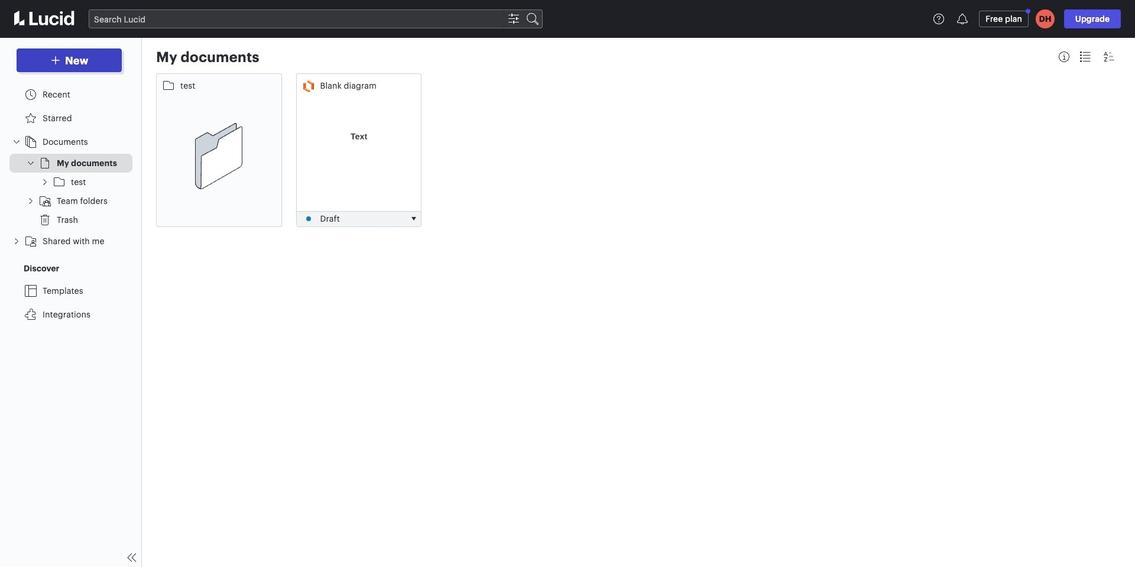 Task type: vqa. For each thing, say whether or not it's contained in the screenshot.
grid
yes



Task type: locate. For each thing, give the bounding box(es) containing it.
group
[[9, 154, 132, 229]]

grid
[[156, 73, 1121, 227]]

row
[[156, 73, 282, 227]]

tree
[[9, 83, 132, 326]]

tree item
[[9, 154, 132, 173]]



Task type: describe. For each thing, give the bounding box(es) containing it.
Search Lucid text field
[[89, 10, 504, 28]]



